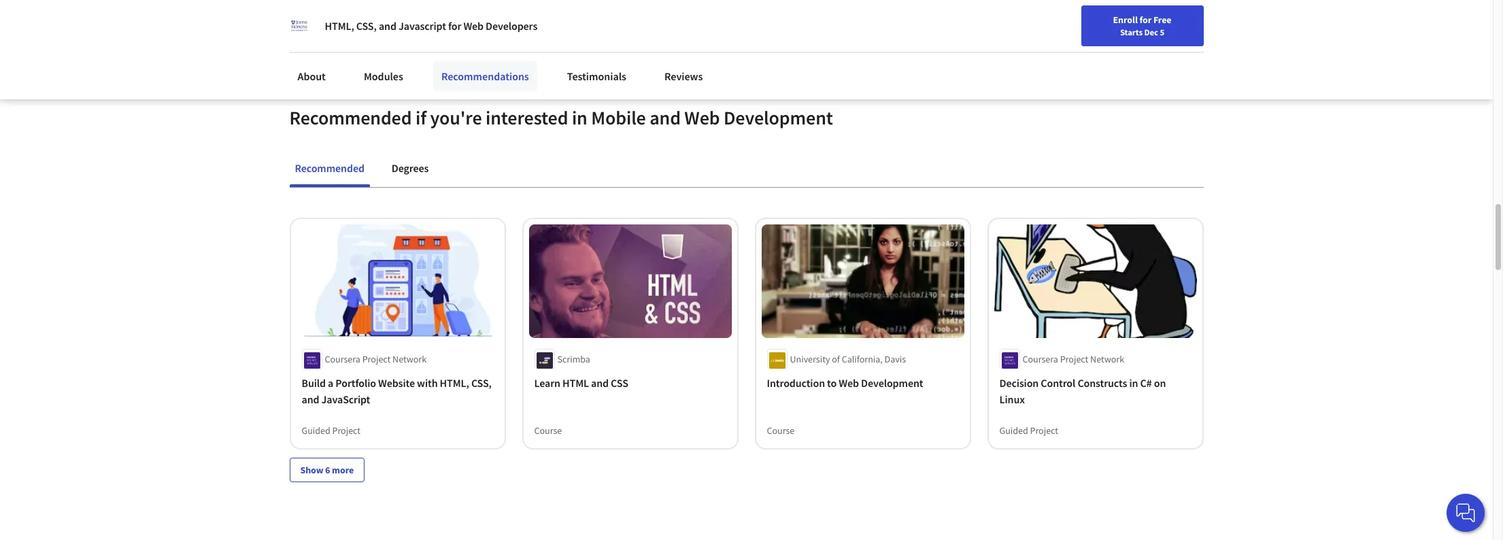 Task type: describe. For each thing, give the bounding box(es) containing it.
guided for build a portfolio website with html, css, and javascript
[[302, 425, 331, 437]]

coursera project network for constructs
[[1023, 353, 1125, 366]]

career
[[1136, 16, 1162, 28]]

0 horizontal spatial web
[[464, 19, 484, 33]]

6
[[325, 464, 330, 477]]

html, inside build a portfolio website with html, css, and javascript
[[440, 377, 469, 390]]

build
[[302, 377, 326, 390]]

course for learn
[[535, 425, 562, 437]]

developers
[[486, 19, 538, 33]]

c#
[[1141, 377, 1153, 390]]

css
[[611, 377, 629, 390]]

scrimba
[[558, 353, 591, 366]]

show 6 more
[[300, 464, 354, 477]]

degrees
[[392, 161, 429, 175]]

shopping cart: 1 item image
[[1175, 10, 1201, 32]]

javascript
[[322, 393, 370, 406]]

coursera project network for portfolio
[[325, 353, 427, 366]]

recommended if you're interested in mobile and web development
[[290, 105, 833, 130]]

and down reviews
[[650, 105, 681, 130]]

constructs
[[1078, 377, 1128, 390]]

your
[[1096, 16, 1114, 28]]

decision control constructs in c# on linux
[[1000, 377, 1167, 406]]

introduction to web development
[[767, 377, 924, 390]]

javascript
[[399, 19, 446, 33]]

recommended for recommended if you're interested in mobile and web development
[[290, 105, 412, 130]]

guided project for build a portfolio website with html, css, and javascript
[[302, 425, 361, 437]]

html, css, and javascript for web developers
[[325, 19, 538, 33]]

with
[[417, 377, 438, 390]]

build a portfolio website with html, css, and javascript
[[302, 377, 492, 406]]

css, inside build a portfolio website with html, css, and javascript
[[472, 377, 492, 390]]

dec
[[1145, 27, 1159, 37]]

decision
[[1000, 377, 1039, 390]]

reviews link
[[657, 61, 711, 91]]

show
[[300, 464, 324, 477]]

chat with us image
[[1456, 502, 1477, 524]]

davis
[[885, 353, 907, 366]]

enroll for free starts dec 5
[[1114, 14, 1172, 37]]

network for in
[[1091, 353, 1125, 366]]

find your new career
[[1077, 16, 1162, 28]]

recommendations link
[[433, 61, 537, 91]]

university
[[790, 353, 831, 366]]

enroll
[[1114, 14, 1138, 26]]

introduction to web development link
[[767, 375, 959, 392]]

interested
[[486, 105, 568, 130]]

0 horizontal spatial css,
[[356, 19, 377, 33]]

5
[[1161, 27, 1165, 37]]

starts
[[1121, 27, 1143, 37]]

more
[[332, 464, 354, 477]]

and inside build a portfolio website with html, css, and javascript
[[302, 393, 319, 406]]

portfolio
[[336, 377, 376, 390]]

degrees button
[[386, 152, 434, 184]]

coursera for a
[[325, 353, 361, 366]]

project up website
[[362, 353, 391, 366]]

show 6 more button
[[290, 458, 365, 483]]

learn html and css
[[535, 377, 629, 390]]

recommended button
[[290, 152, 370, 184]]

course for introduction
[[767, 425, 795, 437]]

coursera for control
[[1023, 353, 1059, 366]]

johns hopkins university image
[[290, 16, 309, 35]]

find your new career link
[[1070, 14, 1169, 31]]



Task type: vqa. For each thing, say whether or not it's contained in the screenshot.
Html on the left bottom
yes



Task type: locate. For each thing, give the bounding box(es) containing it.
project
[[362, 353, 391, 366], [1061, 353, 1089, 366], [332, 425, 361, 437], [1031, 425, 1059, 437]]

guided down linux
[[1000, 425, 1029, 437]]

find
[[1077, 16, 1094, 28]]

0 horizontal spatial course
[[535, 425, 562, 437]]

0 vertical spatial in
[[572, 105, 588, 130]]

1 horizontal spatial web
[[685, 105, 720, 130]]

None search field
[[194, 9, 521, 36]]

to
[[828, 377, 837, 390]]

and left the javascript
[[379, 19, 397, 33]]

2 guided project from the left
[[1000, 425, 1059, 437]]

1 horizontal spatial in
[[1130, 377, 1139, 390]]

on
[[1155, 377, 1167, 390]]

about link
[[290, 61, 334, 91]]

0 vertical spatial development
[[724, 105, 833, 130]]

modules link
[[356, 61, 412, 91]]

network up constructs
[[1091, 353, 1125, 366]]

css,
[[356, 19, 377, 33], [472, 377, 492, 390]]

modules
[[364, 69, 403, 83]]

guided for decision control constructs in c# on linux
[[1000, 425, 1029, 437]]

decision control constructs in c# on linux link
[[1000, 375, 1192, 408]]

1 course from the left
[[535, 425, 562, 437]]

project up control
[[1061, 353, 1089, 366]]

network
[[393, 353, 427, 366], [1091, 353, 1125, 366]]

guided
[[302, 425, 331, 437], [1000, 425, 1029, 437]]

build a portfolio website with html, css, and javascript link
[[302, 375, 494, 408]]

course down learn
[[535, 425, 562, 437]]

and inside 'link'
[[591, 377, 609, 390]]

california,
[[842, 353, 883, 366]]

reviews
[[665, 69, 703, 83]]

1 horizontal spatial for
[[1140, 14, 1152, 26]]

linux
[[1000, 393, 1025, 406]]

1 horizontal spatial guided project
[[1000, 425, 1059, 437]]

1 vertical spatial css,
[[472, 377, 492, 390]]

web down the reviews link
[[685, 105, 720, 130]]

for up dec
[[1140, 14, 1152, 26]]

0 horizontal spatial development
[[724, 105, 833, 130]]

html,
[[325, 19, 354, 33], [440, 377, 469, 390]]

learn
[[535, 377, 561, 390]]

a
[[328, 377, 334, 390]]

collection element
[[281, 188, 1212, 504]]

guided project down linux
[[1000, 425, 1059, 437]]

0 horizontal spatial coursera project network
[[325, 353, 427, 366]]

0 horizontal spatial network
[[393, 353, 427, 366]]

0 horizontal spatial for
[[448, 19, 462, 33]]

for right the javascript
[[448, 19, 462, 33]]

recommended
[[290, 105, 412, 130], [295, 161, 365, 175]]

introduction
[[767, 377, 825, 390]]

web inside collection 'element'
[[839, 377, 859, 390]]

coursera
[[325, 353, 361, 366], [1023, 353, 1059, 366]]

1 vertical spatial html,
[[440, 377, 469, 390]]

for inside enroll for free starts dec 5
[[1140, 14, 1152, 26]]

coursera project network up control
[[1023, 353, 1125, 366]]

0 vertical spatial css,
[[356, 19, 377, 33]]

1 horizontal spatial development
[[862, 377, 924, 390]]

control
[[1041, 377, 1076, 390]]

guided project down javascript
[[302, 425, 361, 437]]

html, right johns hopkins university icon
[[325, 19, 354, 33]]

course down introduction
[[767, 425, 795, 437]]

in left "c#"
[[1130, 377, 1139, 390]]

in
[[572, 105, 588, 130], [1130, 377, 1139, 390]]

network for website
[[393, 353, 427, 366]]

development
[[724, 105, 833, 130], [862, 377, 924, 390]]

coursera project network
[[325, 353, 427, 366], [1023, 353, 1125, 366]]

and left css on the left
[[591, 377, 609, 390]]

1 guided from the left
[[302, 425, 331, 437]]

2 horizontal spatial web
[[839, 377, 859, 390]]

1 vertical spatial in
[[1130, 377, 1139, 390]]

css, right with
[[472, 377, 492, 390]]

web
[[464, 19, 484, 33], [685, 105, 720, 130], [839, 377, 859, 390]]

testimonials link
[[559, 61, 635, 91]]

2 coursera from the left
[[1023, 353, 1059, 366]]

website
[[378, 377, 415, 390]]

project down control
[[1031, 425, 1059, 437]]

1 horizontal spatial guided
[[1000, 425, 1029, 437]]

university of california, davis
[[790, 353, 907, 366]]

guided project for decision control constructs in c# on linux
[[1000, 425, 1059, 437]]

1 guided project from the left
[[302, 425, 361, 437]]

0 horizontal spatial html,
[[325, 19, 354, 33]]

2 course from the left
[[767, 425, 795, 437]]

1 vertical spatial development
[[862, 377, 924, 390]]

recommended for recommended
[[295, 161, 365, 175]]

recommendation tabs tab list
[[290, 152, 1204, 187]]

1 vertical spatial recommended
[[295, 161, 365, 175]]

and
[[379, 19, 397, 33], [650, 105, 681, 130], [591, 377, 609, 390], [302, 393, 319, 406]]

web right "to"
[[839, 377, 859, 390]]

mobile
[[591, 105, 646, 130]]

0 horizontal spatial guided
[[302, 425, 331, 437]]

0 horizontal spatial in
[[572, 105, 588, 130]]

0 vertical spatial web
[[464, 19, 484, 33]]

2 vertical spatial web
[[839, 377, 859, 390]]

network up website
[[393, 353, 427, 366]]

0 horizontal spatial guided project
[[302, 425, 361, 437]]

0 vertical spatial html,
[[325, 19, 354, 33]]

1 horizontal spatial coursera
[[1023, 353, 1059, 366]]

0 vertical spatial recommended
[[290, 105, 412, 130]]

coursera up a at the bottom of page
[[325, 353, 361, 366]]

learn html and css link
[[535, 375, 726, 392]]

recommendations
[[442, 69, 529, 83]]

0 horizontal spatial coursera
[[325, 353, 361, 366]]

2 coursera project network from the left
[[1023, 353, 1125, 366]]

free
[[1154, 14, 1172, 26]]

1 horizontal spatial network
[[1091, 353, 1125, 366]]

1 network from the left
[[393, 353, 427, 366]]

development down davis
[[862, 377, 924, 390]]

2 network from the left
[[1091, 353, 1125, 366]]

development inside collection 'element'
[[862, 377, 924, 390]]

in inside the decision control constructs in c# on linux
[[1130, 377, 1139, 390]]

and down build
[[302, 393, 319, 406]]

1 horizontal spatial html,
[[440, 377, 469, 390]]

course
[[535, 425, 562, 437], [767, 425, 795, 437]]

coursera up control
[[1023, 353, 1059, 366]]

1 horizontal spatial coursera project network
[[1023, 353, 1125, 366]]

recommended inside button
[[295, 161, 365, 175]]

html
[[563, 377, 589, 390]]

1 vertical spatial web
[[685, 105, 720, 130]]

guided project
[[302, 425, 361, 437], [1000, 425, 1059, 437]]

you're
[[430, 105, 482, 130]]

coursera project network up portfolio
[[325, 353, 427, 366]]

new
[[1116, 16, 1134, 28]]

project down javascript
[[332, 425, 361, 437]]

1 horizontal spatial course
[[767, 425, 795, 437]]

if
[[416, 105, 427, 130]]

about
[[298, 69, 326, 83]]

of
[[832, 353, 840, 366]]

in left mobile
[[572, 105, 588, 130]]

html, right with
[[440, 377, 469, 390]]

1 coursera project network from the left
[[325, 353, 427, 366]]

development up recommendation tabs tab list
[[724, 105, 833, 130]]

testimonials
[[567, 69, 627, 83]]

1 coursera from the left
[[325, 353, 361, 366]]

1 horizontal spatial css,
[[472, 377, 492, 390]]

for
[[1140, 14, 1152, 26], [448, 19, 462, 33]]

guided up show
[[302, 425, 331, 437]]

2 guided from the left
[[1000, 425, 1029, 437]]

css, up modules
[[356, 19, 377, 33]]

web left developers
[[464, 19, 484, 33]]



